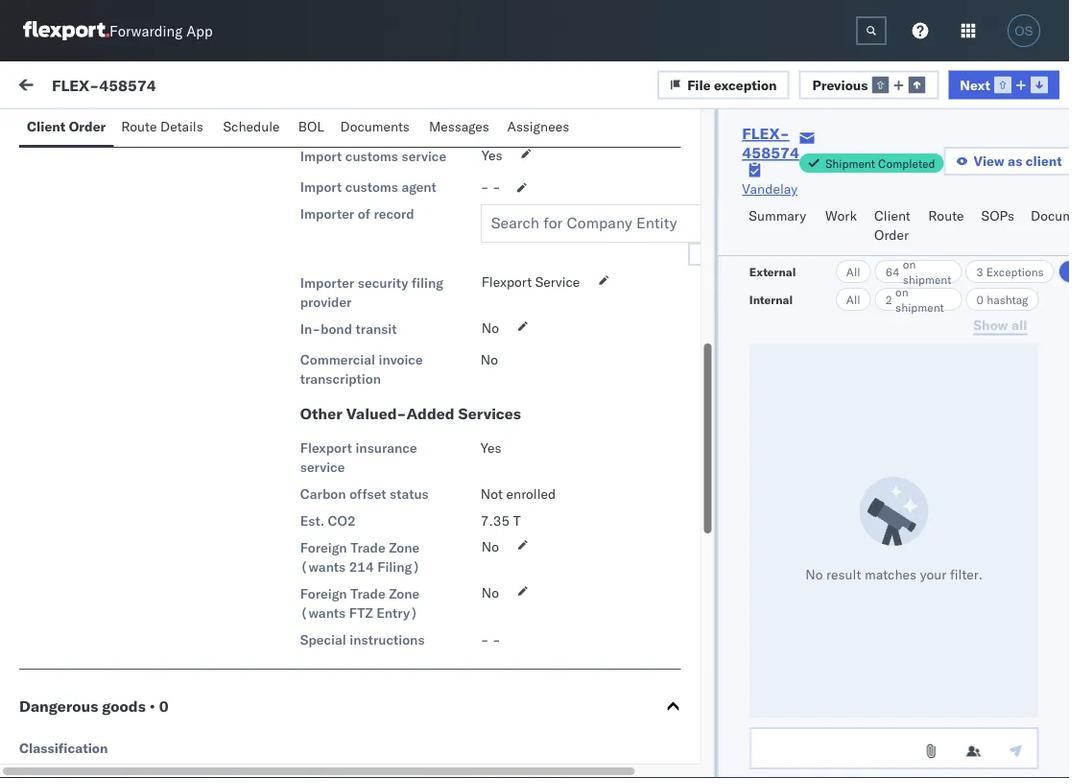 Task type: vqa. For each thing, say whether or not it's contained in the screenshot.
date
no



Task type: describe. For each thing, give the bounding box(es) containing it.
12:33
[[457, 410, 495, 426]]

entity
[[637, 213, 678, 232]]

offset
[[350, 486, 387, 503]]

pst down flexport service
[[523, 318, 546, 335]]

item/shipment
[[895, 167, 974, 181]]

import customs
[[300, 112, 419, 132]]

all button for 2
[[836, 288, 871, 311]]

file
[[688, 76, 711, 93]]

added
[[407, 404, 455, 424]]

service for other valued-added services
[[300, 459, 345, 476]]

internal for internal (0)
[[129, 122, 176, 139]]

(wants for foreign trade zone (wants 214 filing)
[[300, 559, 346, 576]]

458574 for dec 17, 2026, 6:47 pm pst
[[864, 501, 914, 518]]

pm inside button
[[490, 593, 510, 610]]

trade for 214
[[351, 540, 386, 557]]

@ tao liu
[[58, 700, 119, 717]]

schedule
[[223, 118, 280, 135]]

special instructions
[[300, 632, 425, 649]]

schedule button
[[216, 109, 291, 147]]

filing
[[412, 275, 444, 292]]

shipment
[[826, 156, 876, 170]]

internal (0)
[[129, 122, 204, 139]]

64
[[886, 265, 900, 279]]

hashtag
[[987, 292, 1029, 307]]

importer for importer security filing provider
[[300, 275, 355, 292]]

tao
[[72, 700, 94, 717]]

dangerous
[[19, 697, 98, 717]]

not enrolled
[[481, 486, 556, 503]]

applied
[[305, 79, 350, 96]]

matches
[[865, 567, 917, 583]]

3 2026, from the top
[[416, 410, 454, 426]]

2 dec from the top
[[364, 318, 388, 335]]

customs
[[354, 112, 419, 132]]

2 j z from the top
[[66, 761, 75, 773]]

0 horizontal spatial client order button
[[19, 109, 114, 147]]

- - for quoted route
[[200, 96, 220, 113]]

work
[[826, 207, 858, 224]]

sops
[[982, 207, 1015, 224]]

goods
[[102, 697, 146, 717]]

no result matches your filter.
[[806, 567, 983, 583]]

os
[[1016, 24, 1034, 38]]

details
[[160, 118, 203, 135]]

work button
[[818, 199, 867, 255]]

client for client order button to the bottom
[[875, 207, 911, 224]]

route details button
[[114, 109, 216, 147]]

dec 20, 2026, 12:35 am pst
[[364, 318, 546, 335]]

3 dec from the top
[[364, 410, 388, 426]]

2 2026, from the top
[[416, 318, 454, 335]]

1 vertical spatial - -
[[481, 179, 501, 195]]

record
[[374, 206, 415, 222]]

commercial
[[300, 352, 376, 368]]

quoted route
[[19, 96, 101, 113]]

os button
[[1003, 9, 1047, 53]]

entry)
[[377, 605, 419, 622]]

flex- 458574 link
[[743, 124, 800, 162]]

vandelay link
[[743, 180, 798, 199]]

0 hashtag
[[977, 292, 1029, 307]]

internal (0) button
[[121, 113, 215, 151]]

2 jason- from the top
[[93, 759, 136, 776]]

ftz
[[349, 605, 373, 622]]

dangerous goods • 0
[[19, 697, 169, 717]]

pst down t
[[513, 593, 537, 610]]

classification
[[19, 741, 108, 757]]

view
[[974, 153, 1005, 170]]

1 jason-test zhao from the top
[[93, 667, 195, 684]]

(0) for internal (0)
[[179, 122, 204, 139]]

importer for importer of record
[[300, 206, 355, 222]]

import for import customs service
[[300, 148, 342, 165]]

importer security filing provider
[[300, 275, 444, 311]]

flexport insurance service
[[300, 440, 417, 476]]

bond
[[321, 321, 353, 338]]

flex- for dec 20, 2026, 12:35 am pst
[[823, 318, 864, 335]]

(0) for external (0)
[[85, 122, 110, 139]]

filter.
[[950, 567, 983, 583]]

assignees
[[508, 118, 570, 135]]

shipment for 2 on shipment
[[896, 300, 944, 315]]

flex- 458574 for dec 20, 2026, 12:39 am pst
[[823, 225, 914, 242]]

foreign trade zone (wants 214 filing)
[[300, 540, 421, 576]]

view as client
[[974, 153, 1063, 170]]

pst right services
[[523, 410, 546, 426]]

docum button
[[1024, 199, 1070, 255]]

dec 17, 2026, 6:47 pm pst inside button
[[364, 593, 537, 610]]

provider
[[300, 294, 352, 311]]

carbon offset status
[[300, 486, 429, 503]]

in-
[[300, 321, 321, 338]]

filters
[[266, 79, 302, 96]]

458574 up route
[[99, 75, 156, 94]]

4 dec from the top
[[364, 501, 388, 518]]

service
[[536, 274, 580, 291]]

4 2026, from the top
[[416, 501, 454, 518]]

search
[[492, 213, 540, 232]]

trade for ftz
[[351, 586, 386, 603]]

- - for special instructions
[[481, 632, 501, 649]]

related
[[824, 167, 864, 181]]

1 17, from the top
[[392, 501, 413, 518]]

1 vertical spatial yes
[[481, 440, 502, 457]]

foreign trade zone (wants ftz entry)
[[300, 586, 420, 622]]

3 resize handle column header from the left
[[792, 160, 815, 779]]

services
[[459, 404, 522, 424]]

exception
[[715, 76, 778, 93]]

message list
[[223, 122, 306, 139]]

shipment completed
[[826, 156, 936, 170]]

2 zhao from the top
[[165, 759, 195, 776]]

client
[[1027, 153, 1063, 170]]

bol button
[[291, 109, 333, 147]]

related work item/shipment
[[824, 167, 974, 181]]

7.35
[[481, 513, 510, 530]]

1 6:47 from the top
[[457, 501, 486, 518]]

2 test from the top
[[136, 759, 161, 776]]

status
[[390, 486, 429, 503]]

route button
[[921, 199, 974, 255]]

flexport for importer security filing provider
[[482, 274, 532, 291]]

flex- for dec 20, 2026, 12:39 am pst
[[823, 225, 864, 242]]

import customs agent
[[300, 179, 437, 195]]

on for 64
[[903, 257, 916, 271]]

flex- for dec 17, 2026, 6:47 pm pst
[[823, 501, 864, 518]]

20, for dec 20, 2026, 12:35 am pst
[[392, 318, 413, 335]]

route details
[[121, 118, 203, 135]]

shipment for 64 on shipment
[[903, 272, 952, 287]]

am for 12:35
[[498, 318, 519, 335]]

liu
[[98, 700, 119, 717]]

1 dec from the top
[[364, 225, 388, 242]]

route for route
[[929, 207, 965, 224]]

next button
[[949, 70, 1060, 99]]

458574 up "vandelay"
[[743, 143, 800, 162]]

dec 20, 2026, 12:33 am pst
[[364, 410, 546, 426]]

documents button
[[333, 109, 422, 147]]

flexport. image
[[23, 21, 109, 40]]

messages button
[[422, 109, 500, 147]]

client order for the leftmost client order button
[[27, 118, 106, 135]]

in-bond transit
[[300, 321, 397, 338]]

dec 20, 2026, 12:33 am pst button
[[12, 373, 1044, 465]]

other valued-added services
[[300, 404, 522, 424]]

list
[[283, 122, 306, 139]]

client for the leftmost client order button
[[27, 118, 66, 135]]

5 dec from the top
[[364, 593, 388, 610]]



Task type: locate. For each thing, give the bounding box(es) containing it.
yes down messages button
[[482, 147, 503, 164]]

all left 2
[[847, 292, 861, 307]]

work for my
[[55, 74, 105, 100]]

1 vertical spatial (wants
[[300, 605, 346, 622]]

2026, left 12:33
[[416, 410, 454, 426]]

1 vertical spatial flexport
[[300, 440, 352, 457]]

service for import customs
[[402, 148, 447, 165]]

0 vertical spatial j
[[66, 669, 69, 681]]

2 vertical spatial am
[[498, 410, 519, 426]]

458574 up matches
[[864, 501, 914, 518]]

transcription
[[300, 371, 381, 388]]

flexport inside flexport insurance service
[[300, 440, 352, 457]]

0 horizontal spatial service
[[300, 459, 345, 476]]

zone inside foreign trade zone (wants 214 filing)
[[389, 540, 420, 557]]

20, down record
[[392, 225, 413, 242]]

2 foreign from the top
[[300, 586, 347, 603]]

flex- 458574 down 2
[[823, 318, 914, 335]]

flexport for other valued-added services
[[300, 440, 352, 457]]

all button left '64'
[[836, 260, 871, 283]]

2 am from the top
[[498, 318, 519, 335]]

(wants inside foreign trade zone (wants ftz entry)
[[300, 605, 346, 622]]

1 vertical spatial internal
[[750, 292, 793, 307]]

order for client order button to the bottom
[[875, 227, 910, 243]]

1 2026, from the top
[[416, 225, 454, 242]]

yes
[[482, 147, 503, 164], [481, 440, 502, 457]]

1 vertical spatial message
[[223, 122, 279, 139]]

0 vertical spatial shipment
[[903, 272, 952, 287]]

previous
[[813, 76, 869, 93]]

0 vertical spatial jason-
[[93, 667, 136, 684]]

import up importer of record
[[300, 179, 342, 195]]

summary
[[750, 207, 807, 224]]

1 vertical spatial j z
[[66, 761, 75, 773]]

external inside button
[[31, 122, 81, 139]]

dec right co2 at the left
[[364, 501, 388, 518]]

dec 20, 2026, 12:39 am pst
[[364, 225, 546, 242]]

dec down 214
[[364, 593, 388, 610]]

2 zone from the top
[[389, 586, 420, 603]]

route down item/shipment
[[929, 207, 965, 224]]

am for 12:39
[[498, 225, 519, 242]]

work for related
[[867, 167, 892, 181]]

z down the classification
[[69, 761, 75, 773]]

1 all button from the top
[[836, 260, 871, 283]]

0 vertical spatial internal
[[129, 122, 176, 139]]

1 vertical spatial external
[[750, 265, 796, 279]]

external for external (0)
[[31, 122, 81, 139]]

1 vertical spatial 17,
[[392, 593, 413, 610]]

0 vertical spatial 0
[[977, 292, 984, 307]]

jason-test zhao down •
[[93, 759, 195, 776]]

(wants inside foreign trade zone (wants 214 filing)
[[300, 559, 346, 576]]

0 horizontal spatial (0)
[[85, 122, 110, 139]]

am inside button
[[498, 410, 519, 426]]

valued-
[[346, 404, 407, 424]]

foreign inside foreign trade zone (wants ftz entry)
[[300, 586, 347, 603]]

flexport down other
[[300, 440, 352, 457]]

customs for service
[[346, 148, 399, 165]]

5 2026, from the top
[[416, 593, 454, 610]]

0 vertical spatial 6:47
[[457, 501, 486, 518]]

2 import from the top
[[300, 148, 342, 165]]

- -
[[200, 96, 220, 113], [481, 179, 501, 195], [481, 632, 501, 649]]

1 resize handle column header from the left
[[333, 160, 356, 779]]

0 vertical spatial 20,
[[392, 225, 413, 242]]

client down quoted
[[27, 118, 66, 135]]

docum
[[1032, 207, 1070, 224]]

1 z from the top
[[69, 669, 75, 681]]

1 horizontal spatial flexport
[[482, 274, 532, 291]]

route left details
[[121, 118, 157, 135]]

client order
[[27, 118, 106, 135], [875, 207, 911, 243]]

0 vertical spatial z
[[69, 669, 75, 681]]

1 horizontal spatial 0
[[977, 292, 984, 307]]

yes down 12:33
[[481, 440, 502, 457]]

pm down 7.35 t
[[490, 593, 510, 610]]

@
[[58, 700, 69, 717]]

20,
[[392, 225, 413, 242], [392, 318, 413, 335], [392, 410, 413, 426]]

1 import from the top
[[300, 112, 350, 132]]

64 on shipment
[[886, 257, 952, 287]]

am
[[498, 225, 519, 242], [498, 318, 519, 335], [498, 410, 519, 426]]

2 6:47 from the top
[[457, 593, 486, 610]]

flexport service
[[482, 274, 580, 291]]

file exception
[[688, 76, 778, 93]]

1 vertical spatial all button
[[836, 288, 871, 311]]

(wants left 214
[[300, 559, 346, 576]]

6:47 left t
[[457, 501, 486, 518]]

1 horizontal spatial client
[[875, 207, 911, 224]]

0 vertical spatial foreign
[[300, 540, 347, 557]]

0 horizontal spatial order
[[69, 118, 106, 135]]

import for import customs agent
[[300, 179, 342, 195]]

agent
[[402, 179, 437, 195]]

20, up insurance
[[392, 410, 413, 426]]

2 customs from the top
[[346, 179, 399, 195]]

3 20, from the top
[[392, 410, 413, 426]]

message up route details
[[142, 79, 199, 96]]

on for 2
[[896, 285, 909, 299]]

1 j z from the top
[[66, 669, 75, 681]]

summary button
[[742, 199, 818, 255]]

0 horizontal spatial internal
[[129, 122, 176, 139]]

1 dec 17, 2026, 6:47 pm pst from the top
[[364, 501, 537, 518]]

test up •
[[136, 667, 161, 684]]

1 vertical spatial customs
[[346, 179, 399, 195]]

1 vertical spatial route
[[929, 207, 965, 224]]

customs for agent
[[346, 179, 399, 195]]

17, inside button
[[392, 593, 413, 610]]

3 am from the top
[[498, 410, 519, 426]]

1 vertical spatial zone
[[389, 586, 420, 603]]

2 trade from the top
[[351, 586, 386, 603]]

20, inside button
[[392, 410, 413, 426]]

route inside route details button
[[121, 118, 157, 135]]

0 horizontal spatial message
[[142, 79, 199, 96]]

message left list at the top left of the page
[[223, 122, 279, 139]]

service up carbon
[[300, 459, 345, 476]]

customs up time
[[346, 148, 399, 165]]

external (0) button
[[23, 113, 121, 151]]

2 importer from the top
[[300, 275, 355, 292]]

0 vertical spatial test
[[136, 667, 161, 684]]

1 vertical spatial client
[[875, 207, 911, 224]]

zone up filing)
[[389, 540, 420, 557]]

1 vertical spatial am
[[498, 318, 519, 335]]

messages
[[429, 118, 490, 135]]

0 vertical spatial dec 17, 2026, 6:47 pm pst
[[364, 501, 537, 518]]

20, for dec 20, 2026, 12:39 am pst
[[392, 225, 413, 242]]

shipment right '64'
[[903, 272, 952, 287]]

1 horizontal spatial internal
[[750, 292, 793, 307]]

sops button
[[974, 199, 1024, 255]]

1 am from the top
[[498, 225, 519, 242]]

instructions
[[350, 632, 425, 649]]

1 horizontal spatial work
[[867, 167, 892, 181]]

0 horizontal spatial work
[[55, 74, 105, 100]]

message inside message list button
[[223, 122, 279, 139]]

zone up entry)
[[389, 586, 420, 603]]

est.
[[300, 513, 325, 530]]

flexport left service
[[482, 274, 532, 291]]

2 z from the top
[[69, 761, 75, 773]]

0 left hashtag
[[977, 292, 984, 307]]

458574 up '64'
[[864, 225, 914, 242]]

j down the classification
[[66, 761, 69, 773]]

12:39
[[457, 225, 495, 242]]

forwarding
[[109, 22, 183, 40]]

jason- down the classification
[[93, 759, 136, 776]]

214
[[349, 559, 374, 576]]

0 vertical spatial pm
[[490, 501, 510, 518]]

insurance
[[356, 440, 417, 457]]

flex- 458574 down "work" on the top right of the page
[[823, 225, 914, 242]]

17, down filing)
[[392, 593, 413, 610]]

1 vertical spatial pm
[[490, 593, 510, 610]]

internal
[[129, 122, 176, 139], [750, 292, 793, 307]]

bol
[[299, 118, 325, 135]]

all
[[847, 265, 861, 279], [847, 292, 861, 307]]

2 jason-test zhao from the top
[[93, 759, 195, 776]]

1 (0) from the left
[[85, 122, 110, 139]]

0 vertical spatial customs
[[346, 148, 399, 165]]

1 vertical spatial j
[[66, 761, 69, 773]]

route
[[121, 118, 157, 135], [929, 207, 965, 224]]

zone for foreign trade zone (wants 214 filing)
[[389, 540, 420, 557]]

20, up the invoice
[[392, 318, 413, 335]]

external down summary button
[[750, 265, 796, 279]]

order for the leftmost client order button
[[69, 118, 106, 135]]

2 (wants from the top
[[300, 605, 346, 622]]

external (0)
[[31, 122, 110, 139]]

client
[[27, 118, 66, 135], [875, 207, 911, 224]]

3 import from the top
[[300, 179, 342, 195]]

import down "bol" button
[[300, 148, 342, 165]]

j z down the classification
[[66, 761, 75, 773]]

foreign inside foreign trade zone (wants 214 filing)
[[300, 540, 347, 557]]

0 vertical spatial zone
[[389, 540, 420, 557]]

flex-
[[52, 75, 99, 94], [743, 124, 790, 143], [823, 225, 864, 242], [823, 318, 864, 335], [823, 501, 864, 518]]

app
[[186, 22, 213, 40]]

1 vertical spatial zhao
[[165, 759, 195, 776]]

dec up insurance
[[364, 410, 388, 426]]

flex- 458574 up matches
[[823, 501, 914, 518]]

1 vertical spatial 20,
[[392, 318, 413, 335]]

1 horizontal spatial (0)
[[179, 122, 204, 139]]

1 vertical spatial client order button
[[867, 199, 921, 255]]

458574 for dec 20, 2026, 12:35 am pst
[[864, 318, 914, 335]]

1 vertical spatial jason-test zhao
[[93, 759, 195, 776]]

forwarding app link
[[23, 21, 213, 40]]

jason-
[[93, 667, 136, 684], [93, 759, 136, 776]]

0 vertical spatial message
[[142, 79, 199, 96]]

on right 2
[[896, 285, 909, 299]]

3 exceptions
[[977, 265, 1044, 279]]

4 resize handle column header from the left
[[1021, 160, 1044, 779]]

0 vertical spatial jason-test zhao
[[93, 667, 195, 684]]

0 vertical spatial all button
[[836, 260, 871, 283]]

test down •
[[136, 759, 161, 776]]

2 pm from the top
[[490, 593, 510, 610]]

1 vertical spatial foreign
[[300, 586, 347, 603]]

import for import customs
[[300, 112, 350, 132]]

2026, left 12:35
[[416, 318, 454, 335]]

None text field
[[857, 16, 887, 45], [750, 728, 1039, 770], [857, 16, 887, 45], [750, 728, 1039, 770]]

1 vertical spatial dec 17, 2026, 6:47 pm pst
[[364, 593, 537, 610]]

all left '64'
[[847, 265, 861, 279]]

1 j from the top
[[66, 669, 69, 681]]

shipment right 2
[[896, 300, 944, 315]]

special
[[300, 632, 347, 649]]

0 vertical spatial route
[[121, 118, 157, 135]]

commercial invoice transcription
[[300, 352, 423, 388]]

flex- 458574 up "vandelay"
[[743, 124, 800, 162]]

1 horizontal spatial message
[[223, 122, 279, 139]]

17, right offset
[[392, 501, 413, 518]]

pst
[[523, 225, 546, 242], [523, 318, 546, 335], [523, 410, 546, 426], [513, 501, 537, 518], [513, 593, 537, 610]]

2 resize handle column header from the left
[[562, 160, 585, 779]]

1 all from the top
[[847, 265, 861, 279]]

external for external
[[750, 265, 796, 279]]

shipment inside '64 on shipment'
[[903, 272, 952, 287]]

import down applied on the left
[[300, 112, 350, 132]]

1 vertical spatial 6:47
[[457, 593, 486, 610]]

0 vertical spatial j z
[[66, 669, 75, 681]]

2 dec 17, 2026, 6:47 pm pst from the top
[[364, 593, 537, 610]]

import customs service
[[300, 148, 447, 165]]

other
[[300, 404, 343, 424]]

message for message
[[142, 79, 199, 96]]

0 vertical spatial service
[[402, 148, 447, 165]]

1 vertical spatial shipment
[[896, 300, 944, 315]]

0 vertical spatial on
[[903, 257, 916, 271]]

2 (0) from the left
[[179, 122, 204, 139]]

0 vertical spatial client order button
[[19, 109, 114, 147]]

all button for 64
[[836, 260, 871, 283]]

2026, down filing)
[[416, 593, 454, 610]]

1 horizontal spatial client order button
[[867, 199, 921, 255]]

dec down importer security filing provider at the left of page
[[364, 318, 388, 335]]

importer inside importer security filing provider
[[300, 275, 355, 292]]

order inside client order
[[875, 227, 910, 243]]

17,
[[392, 501, 413, 518], [392, 593, 413, 610]]

0 right •
[[159, 697, 169, 717]]

all for 64
[[847, 265, 861, 279]]

t
[[514, 513, 521, 530]]

my
[[19, 74, 50, 100]]

client order down quoted route at the top of the page
[[27, 118, 106, 135]]

0 horizontal spatial client order
[[27, 118, 106, 135]]

of
[[358, 206, 371, 222]]

external down quoted route at the top of the page
[[31, 122, 81, 139]]

1 (wants from the top
[[300, 559, 346, 576]]

458574 down 2
[[864, 318, 914, 335]]

7.35 t
[[481, 513, 521, 530]]

flex- 458574 for dec 20, 2026, 12:35 am pst
[[823, 318, 914, 335]]

0 vertical spatial (wants
[[300, 559, 346, 576]]

2 vertical spatial 20,
[[392, 410, 413, 426]]

all button left 2
[[836, 288, 871, 311]]

order up '64'
[[875, 227, 910, 243]]

1 vertical spatial z
[[69, 761, 75, 773]]

company
[[567, 213, 633, 232]]

0 horizontal spatial flexport
[[300, 440, 352, 457]]

(0) inside internal (0) button
[[179, 122, 204, 139]]

12:35
[[457, 318, 495, 335]]

message list button
[[215, 113, 314, 151]]

0 vertical spatial importer
[[300, 206, 355, 222]]

2 on shipment
[[886, 285, 944, 315]]

resize handle column header
[[333, 160, 356, 779], [562, 160, 585, 779], [792, 160, 815, 779], [1021, 160, 1044, 779]]

internal for internal
[[750, 292, 793, 307]]

1 vertical spatial import
[[300, 148, 342, 165]]

j z up dangerous
[[66, 669, 75, 681]]

0 vertical spatial order
[[69, 118, 106, 135]]

service up agent
[[402, 148, 447, 165]]

test
[[136, 667, 161, 684], [136, 759, 161, 776]]

0 vertical spatial zhao
[[165, 667, 195, 684]]

0 horizontal spatial 0
[[159, 697, 169, 717]]

order down route
[[69, 118, 106, 135]]

enrolled
[[507, 486, 556, 503]]

1 trade from the top
[[351, 540, 386, 557]]

dec 17, 2026, 6:47 pm pst
[[364, 501, 537, 518], [364, 593, 537, 610]]

0 horizontal spatial client
[[27, 118, 66, 135]]

on right '64'
[[903, 257, 916, 271]]

(0) inside 'external (0)' button
[[85, 122, 110, 139]]

0 vertical spatial all
[[847, 265, 861, 279]]

am for 12:33
[[498, 410, 519, 426]]

foreign up special
[[300, 586, 347, 603]]

client down related work item/shipment
[[875, 207, 911, 224]]

trade up ftz
[[351, 586, 386, 603]]

j up dangerous
[[66, 669, 69, 681]]

2026, left 12:39
[[416, 225, 454, 242]]

1 vertical spatial order
[[875, 227, 910, 243]]

internal inside internal (0) button
[[129, 122, 176, 139]]

route for route details
[[121, 118, 157, 135]]

pst right 7.35
[[513, 501, 537, 518]]

trade up 214
[[351, 540, 386, 557]]

customs up 'of'
[[346, 179, 399, 195]]

2 20, from the top
[[392, 318, 413, 335]]

0 vertical spatial client order
[[27, 118, 106, 135]]

shipment
[[903, 272, 952, 287], [896, 300, 944, 315]]

work
[[55, 74, 105, 100], [867, 167, 892, 181]]

20, for dec 20, 2026, 12:33 am pst
[[392, 410, 413, 426]]

0 vertical spatial external
[[31, 122, 81, 139]]

importer left 'of'
[[300, 206, 355, 222]]

z up dangerous
[[69, 669, 75, 681]]

client order for client order button to the bottom
[[875, 207, 911, 243]]

0 vertical spatial flexport
[[482, 274, 532, 291]]

1 vertical spatial client order
[[875, 207, 911, 243]]

6:47 inside button
[[457, 593, 486, 610]]

1 zone from the top
[[389, 540, 420, 557]]

0 vertical spatial am
[[498, 225, 519, 242]]

1 test from the top
[[136, 667, 161, 684]]

0 vertical spatial import
[[300, 112, 350, 132]]

1 vertical spatial importer
[[300, 275, 355, 292]]

1 importer from the top
[[300, 206, 355, 222]]

1 customs from the top
[[346, 148, 399, 165]]

2 j from the top
[[66, 761, 69, 773]]

6:47 right entry)
[[457, 593, 486, 610]]

pst up flexport service
[[523, 225, 546, 242]]

1 vertical spatial work
[[867, 167, 892, 181]]

trade inside foreign trade zone (wants 214 filing)
[[351, 540, 386, 557]]

2
[[886, 292, 893, 307]]

foreign for foreign trade zone (wants 214 filing)
[[300, 540, 347, 557]]

(wants for foreign trade zone (wants ftz entry)
[[300, 605, 346, 622]]

dec down 'of'
[[364, 225, 388, 242]]

zone
[[389, 540, 420, 557], [389, 586, 420, 603]]

on inside '64 on shipment'
[[903, 257, 916, 271]]

1 horizontal spatial route
[[929, 207, 965, 224]]

2 vertical spatial - -
[[481, 632, 501, 649]]

client order up '64'
[[875, 207, 911, 243]]

1 vertical spatial all
[[847, 292, 861, 307]]

import
[[300, 112, 350, 132], [300, 148, 342, 165], [300, 179, 342, 195]]

j
[[66, 669, 69, 681], [66, 761, 69, 773]]

carbon
[[300, 486, 346, 503]]

(0)
[[85, 122, 110, 139], [179, 122, 204, 139]]

2 all from the top
[[847, 292, 861, 307]]

quoted
[[19, 96, 65, 113]]

(wants up special
[[300, 605, 346, 622]]

2 all button from the top
[[836, 288, 871, 311]]

jason-test zhao
[[93, 667, 195, 684], [93, 759, 195, 776]]

trade inside foreign trade zone (wants ftz entry)
[[351, 586, 386, 603]]

foreign down est. co2 at the bottom of page
[[300, 540, 347, 557]]

shipment inside 2 on shipment
[[896, 300, 944, 315]]

importer up provider
[[300, 275, 355, 292]]

route inside route button
[[929, 207, 965, 224]]

0 horizontal spatial route
[[121, 118, 157, 135]]

co2
[[328, 513, 356, 530]]

service inside flexport insurance service
[[300, 459, 345, 476]]

jason- up the goods
[[93, 667, 136, 684]]

0 vertical spatial yes
[[482, 147, 503, 164]]

2026, left 'not'
[[416, 501, 454, 518]]

1 vertical spatial jason-
[[93, 759, 136, 776]]

0 horizontal spatial external
[[31, 122, 81, 139]]

1 vertical spatial on
[[896, 285, 909, 299]]

0 vertical spatial 17,
[[392, 501, 413, 518]]

transit
[[356, 321, 397, 338]]

0 vertical spatial trade
[[351, 540, 386, 557]]

message for message list
[[223, 122, 279, 139]]

on inside 2 on shipment
[[896, 285, 909, 299]]

1 pm from the top
[[490, 501, 510, 518]]

pm left t
[[490, 501, 510, 518]]

completed
[[879, 156, 936, 170]]

foreign for foreign trade zone (wants ftz entry)
[[300, 586, 347, 603]]

route
[[69, 96, 101, 113]]

1 vertical spatial service
[[300, 459, 345, 476]]

am right 12:33
[[498, 410, 519, 426]]

invoice
[[379, 352, 423, 368]]

0 vertical spatial client
[[27, 118, 66, 135]]

jason-test zhao up •
[[93, 667, 195, 684]]

am right 12:39
[[498, 225, 519, 242]]

all for 2
[[847, 292, 861, 307]]

am right 12:35
[[498, 318, 519, 335]]

1 zhao from the top
[[165, 667, 195, 684]]

zone for foreign trade zone (wants ftz entry)
[[389, 586, 420, 603]]

flex- 458574 for dec 17, 2026, 6:47 pm pst
[[823, 501, 914, 518]]

no filters applied
[[245, 79, 350, 96]]

2 17, from the top
[[392, 593, 413, 610]]

1 horizontal spatial service
[[402, 148, 447, 165]]

1 foreign from the top
[[300, 540, 347, 557]]

search for company entity
[[492, 213, 678, 232]]

1 20, from the top
[[392, 225, 413, 242]]

1 vertical spatial test
[[136, 759, 161, 776]]

1 jason- from the top
[[93, 667, 136, 684]]

message inside message button
[[142, 79, 199, 96]]

next
[[961, 76, 991, 93]]

458574 for dec 20, 2026, 12:39 am pst
[[864, 225, 914, 242]]

1 vertical spatial trade
[[351, 586, 386, 603]]

1 horizontal spatial client order
[[875, 207, 911, 243]]

zone inside foreign trade zone (wants ftz entry)
[[389, 586, 420, 603]]



